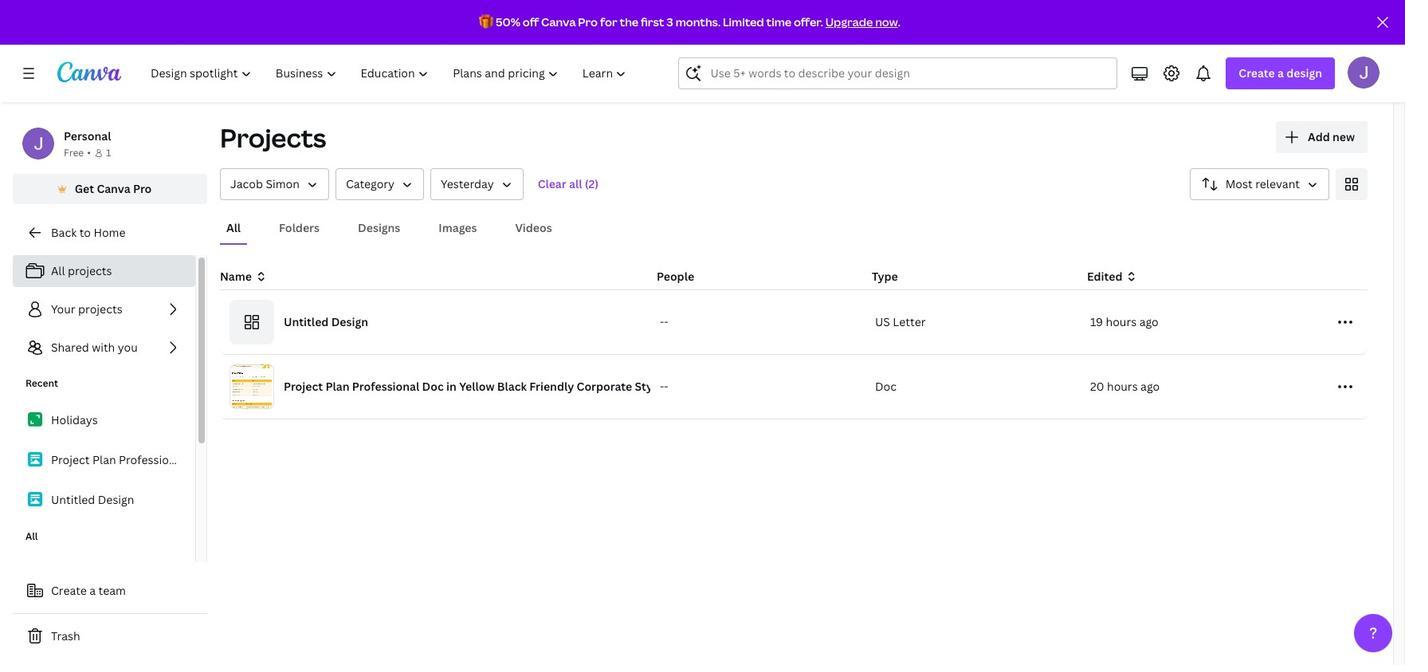 Task type: locate. For each thing, give the bounding box(es) containing it.
1 vertical spatial untitled
[[51, 492, 95, 507]]

designs button
[[352, 213, 407, 243]]

1 vertical spatial hours
[[1107, 379, 1138, 394]]

back to home
[[51, 225, 126, 240]]

simon
[[266, 176, 300, 191]]

projects for all projects
[[68, 263, 112, 278]]

-- right corporate
[[660, 379, 669, 394]]

1 horizontal spatial canva
[[541, 14, 576, 30]]

1 horizontal spatial create
[[1239, 65, 1276, 81]]

design
[[331, 314, 368, 329], [98, 492, 134, 507]]

all
[[569, 176, 582, 191]]

canva right get
[[97, 181, 130, 196]]

clear all (2) link
[[530, 168, 607, 200]]

name button
[[220, 268, 268, 285]]

19
[[1091, 314, 1104, 329]]

0 vertical spatial --
[[660, 314, 669, 329]]

untitled
[[284, 314, 329, 329], [51, 492, 95, 507]]

0 vertical spatial untitled
[[284, 314, 329, 329]]

projects right your
[[78, 301, 123, 317]]

--
[[660, 314, 669, 329], [660, 379, 669, 394]]

get canva pro button
[[13, 174, 207, 204]]

create inside button
[[51, 583, 87, 598]]

offer.
[[794, 14, 824, 30]]

pro up the "back to home" link at top left
[[133, 181, 152, 196]]

your
[[51, 301, 75, 317]]

videos button
[[509, 213, 559, 243]]

0 vertical spatial canva
[[541, 14, 576, 30]]

jacob
[[230, 176, 263, 191]]

canva right off
[[541, 14, 576, 30]]

0 vertical spatial design
[[331, 314, 368, 329]]

pro
[[578, 14, 598, 30], [133, 181, 152, 196]]

0 horizontal spatial all
[[26, 529, 38, 543]]

all for all projects
[[51, 263, 65, 278]]

doc left in
[[422, 379, 444, 394]]

upgrade
[[826, 14, 873, 30]]

now
[[876, 14, 898, 30]]

0 vertical spatial projects
[[68, 263, 112, 278]]

all
[[226, 220, 241, 235], [51, 263, 65, 278], [26, 529, 38, 543]]

get
[[75, 181, 94, 196]]

0 vertical spatial create
[[1239, 65, 1276, 81]]

-- for doc
[[660, 379, 669, 394]]

0 horizontal spatial design
[[98, 492, 134, 507]]

1 vertical spatial --
[[660, 379, 669, 394]]

ago
[[1140, 314, 1159, 329], [1141, 379, 1160, 394]]

hours
[[1106, 314, 1137, 329], [1107, 379, 1138, 394]]

personal
[[64, 128, 111, 144]]

the
[[620, 14, 639, 30]]

a for design
[[1278, 65, 1285, 81]]

folders
[[279, 220, 320, 235]]

0 vertical spatial ago
[[1140, 314, 1159, 329]]

0 vertical spatial list
[[13, 255, 195, 364]]

ago right '19'
[[1140, 314, 1159, 329]]

all inside button
[[226, 220, 241, 235]]

hours right the 20
[[1107, 379, 1138, 394]]

untitled design link
[[13, 483, 195, 517]]

1 horizontal spatial doc
[[876, 379, 897, 394]]

plan
[[326, 379, 350, 394]]

1 horizontal spatial all
[[51, 263, 65, 278]]

canva inside get canva pro button
[[97, 181, 130, 196]]

project plan professional doc in yellow black friendly corporate style
[[284, 379, 663, 394]]

0 horizontal spatial create
[[51, 583, 87, 598]]

projects down 'back to home'
[[68, 263, 112, 278]]

ago for 19 hours ago
[[1140, 314, 1159, 329]]

1 vertical spatial list
[[13, 403, 195, 517]]

us
[[876, 314, 891, 329]]

0 horizontal spatial canva
[[97, 181, 130, 196]]

1 vertical spatial all
[[51, 263, 65, 278]]

pro inside get canva pro button
[[133, 181, 152, 196]]

first
[[641, 14, 665, 30]]

create
[[1239, 65, 1276, 81], [51, 583, 87, 598]]

-- for us letter
[[660, 314, 669, 329]]

1 vertical spatial design
[[98, 492, 134, 507]]

1 vertical spatial a
[[90, 583, 96, 598]]

projects
[[68, 263, 112, 278], [78, 301, 123, 317]]

pro left "for"
[[578, 14, 598, 30]]

back
[[51, 225, 77, 240]]

holidays link
[[13, 403, 195, 437]]

ago for 20 hours ago
[[1141, 379, 1160, 394]]

-- down people
[[660, 314, 669, 329]]

1 vertical spatial pro
[[133, 181, 152, 196]]

doc down us
[[876, 379, 897, 394]]

canva
[[541, 14, 576, 30], [97, 181, 130, 196]]

shared with you
[[51, 340, 138, 355]]

shared
[[51, 340, 89, 355]]

get canva pro
[[75, 181, 152, 196]]

1 horizontal spatial a
[[1278, 65, 1285, 81]]

-
[[660, 314, 664, 329], [664, 314, 669, 329], [660, 379, 664, 394], [664, 379, 669, 394]]

1 vertical spatial canva
[[97, 181, 130, 196]]

1 vertical spatial create
[[51, 583, 87, 598]]

1 vertical spatial projects
[[78, 301, 123, 317]]

free •
[[64, 146, 91, 159]]

shared with you link
[[13, 332, 195, 364]]

top level navigation element
[[140, 57, 641, 89]]

0 horizontal spatial pro
[[133, 181, 152, 196]]

2 -- from the top
[[660, 379, 669, 394]]

0 vertical spatial untitled design
[[284, 314, 368, 329]]

1 horizontal spatial pro
[[578, 14, 598, 30]]

home
[[94, 225, 126, 240]]

a
[[1278, 65, 1285, 81], [90, 583, 96, 598]]

create inside dropdown button
[[1239, 65, 1276, 81]]

a inside dropdown button
[[1278, 65, 1285, 81]]

create left design
[[1239, 65, 1276, 81]]

untitled design
[[284, 314, 368, 329], [51, 492, 134, 507]]

hours right '19'
[[1106, 314, 1137, 329]]

friendly
[[530, 379, 574, 394]]

1 horizontal spatial untitled
[[284, 314, 329, 329]]

edited button
[[1088, 268, 1290, 285]]

limited
[[723, 14, 764, 30]]

0 horizontal spatial untitled
[[51, 492, 95, 507]]

create left team
[[51, 583, 87, 598]]

1 horizontal spatial untitled design
[[284, 314, 368, 329]]

2 horizontal spatial all
[[226, 220, 241, 235]]

doc
[[422, 379, 444, 394], [876, 379, 897, 394]]

20 hours ago
[[1091, 379, 1160, 394]]

a left design
[[1278, 65, 1285, 81]]

hours for 20
[[1107, 379, 1138, 394]]

0 vertical spatial a
[[1278, 65, 1285, 81]]

1
[[106, 146, 111, 159]]

0 horizontal spatial doc
[[422, 379, 444, 394]]

2 list from the top
[[13, 403, 195, 517]]

create for create a design
[[1239, 65, 1276, 81]]

list containing all projects
[[13, 255, 195, 364]]

Sort by button
[[1190, 168, 1330, 200]]

0 horizontal spatial untitled design
[[51, 492, 134, 507]]

a inside button
[[90, 583, 96, 598]]

0 horizontal spatial a
[[90, 583, 96, 598]]

all projects
[[51, 263, 112, 278]]

trash
[[51, 628, 80, 643]]

3
[[667, 14, 674, 30]]

1 vertical spatial ago
[[1141, 379, 1160, 394]]

add
[[1308, 129, 1331, 144]]

a left team
[[90, 583, 96, 598]]

None search field
[[679, 57, 1118, 89]]

1 list from the top
[[13, 255, 195, 364]]

1 -- from the top
[[660, 314, 669, 329]]

0 vertical spatial pro
[[578, 14, 598, 30]]

0 vertical spatial hours
[[1106, 314, 1137, 329]]

in
[[447, 379, 457, 394]]

clear all (2)
[[538, 176, 599, 191]]

0 vertical spatial all
[[226, 220, 241, 235]]

list
[[13, 255, 195, 364], [13, 403, 195, 517]]

ago right the 20
[[1141, 379, 1160, 394]]

Date modified button
[[431, 168, 524, 200]]

recent
[[26, 376, 58, 390]]



Task type: describe. For each thing, give the bounding box(es) containing it.
untitled inside 'untitled design' link
[[51, 492, 95, 507]]

free
[[64, 146, 84, 159]]

people
[[657, 269, 695, 284]]

videos
[[516, 220, 552, 235]]

all button
[[220, 213, 247, 243]]

holidays
[[51, 412, 98, 427]]

1 doc from the left
[[422, 379, 444, 394]]

.
[[898, 14, 901, 30]]

🎁
[[479, 14, 494, 30]]

most relevant
[[1226, 176, 1301, 191]]

19 hours ago
[[1091, 314, 1159, 329]]

your projects
[[51, 301, 123, 317]]

jacob simon
[[230, 176, 300, 191]]

clear
[[538, 176, 567, 191]]

new
[[1333, 129, 1356, 144]]

off
[[523, 14, 539, 30]]

🎁 50% off canva pro for the first 3 months. limited time offer. upgrade now .
[[479, 14, 901, 30]]

images button
[[432, 213, 484, 243]]

50%
[[496, 14, 521, 30]]

to
[[79, 225, 91, 240]]

name
[[220, 269, 252, 284]]

list containing holidays
[[13, 403, 195, 517]]

create a team
[[51, 583, 126, 598]]

relevant
[[1256, 176, 1301, 191]]

months.
[[676, 14, 721, 30]]

for
[[600, 14, 618, 30]]

style
[[635, 379, 663, 394]]

a for team
[[90, 583, 96, 598]]

designs
[[358, 220, 401, 235]]

yellow
[[459, 379, 495, 394]]

letter
[[893, 314, 926, 329]]

back to home link
[[13, 217, 207, 249]]

all projects link
[[13, 255, 195, 287]]

add new
[[1308, 129, 1356, 144]]

team
[[99, 583, 126, 598]]

professional
[[352, 379, 420, 394]]

type
[[872, 269, 898, 284]]

add new button
[[1277, 121, 1368, 153]]

most
[[1226, 176, 1253, 191]]

(2)
[[585, 176, 599, 191]]

edited
[[1088, 269, 1123, 284]]

category
[[346, 176, 395, 191]]

Search search field
[[711, 58, 1086, 89]]

1 horizontal spatial design
[[331, 314, 368, 329]]

Owner button
[[220, 168, 329, 200]]

folders button
[[273, 213, 326, 243]]

create a design button
[[1227, 57, 1336, 89]]

2 vertical spatial all
[[26, 529, 38, 543]]

upgrade now button
[[826, 14, 898, 30]]

images
[[439, 220, 477, 235]]

time
[[767, 14, 792, 30]]

Category button
[[336, 168, 424, 200]]

create a design
[[1239, 65, 1323, 81]]

projects for your projects
[[78, 301, 123, 317]]

create a team button
[[13, 575, 207, 607]]

hours for 19
[[1106, 314, 1137, 329]]

design
[[1287, 65, 1323, 81]]

trash link
[[13, 620, 207, 652]]

projects
[[220, 120, 326, 155]]

2 doc from the left
[[876, 379, 897, 394]]

•
[[87, 146, 91, 159]]

your projects link
[[13, 293, 195, 325]]

with
[[92, 340, 115, 355]]

black
[[497, 379, 527, 394]]

jacob simon image
[[1348, 57, 1380, 89]]

us letter
[[876, 314, 926, 329]]

project
[[284, 379, 323, 394]]

create for create a team
[[51, 583, 87, 598]]

corporate
[[577, 379, 632, 394]]

yesterday
[[441, 176, 494, 191]]

you
[[118, 340, 138, 355]]

20
[[1091, 379, 1105, 394]]

all for all button
[[226, 220, 241, 235]]

1 vertical spatial untitled design
[[51, 492, 134, 507]]



Task type: vqa. For each thing, say whether or not it's contained in the screenshot.
Access human, actionable insights to design smarter and grow your impact.
no



